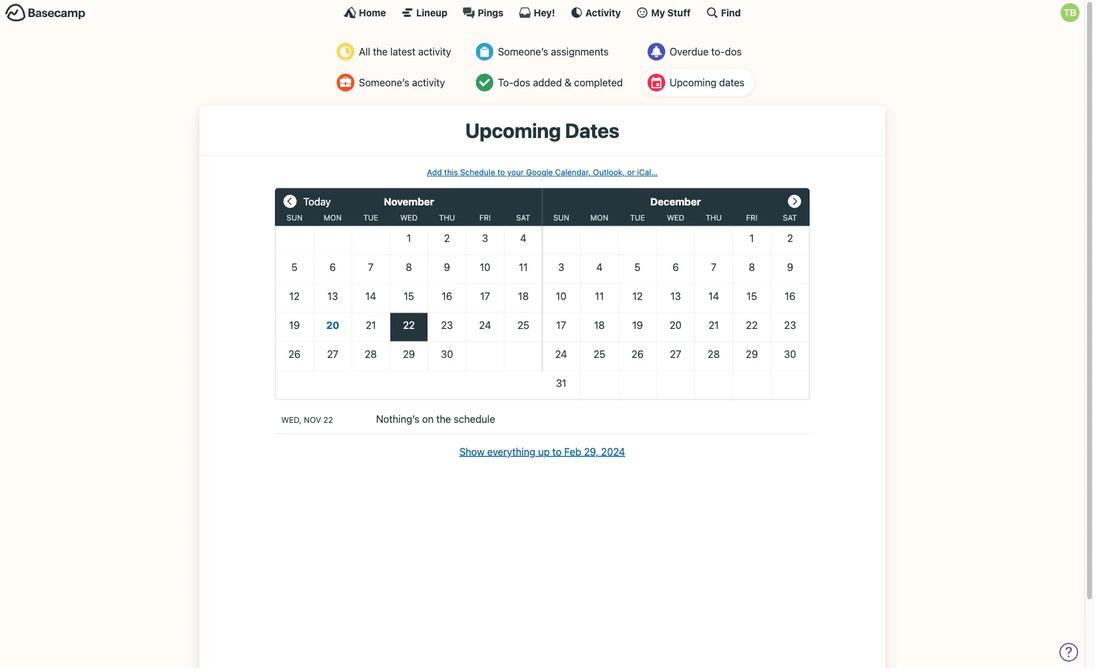 Task type: describe. For each thing, give the bounding box(es) containing it.
activity inside someone's activity link
[[412, 77, 445, 89]]

home link
[[344, 6, 386, 19]]

my stuff button
[[636, 6, 691, 19]]

home
[[359, 7, 386, 18]]

activity link
[[570, 6, 621, 19]]

on
[[422, 413, 434, 425]]

find
[[721, 7, 741, 18]]

mon for december
[[590, 214, 609, 222]]

upcoming dates
[[465, 119, 619, 143]]

lineup
[[416, 7, 447, 18]]

reports image
[[648, 43, 665, 61]]

this
[[444, 167, 458, 177]]

to-
[[711, 46, 725, 58]]

your
[[507, 167, 524, 177]]

stuff
[[667, 7, 691, 18]]

someone's activity
[[359, 77, 445, 89]]

hey!
[[534, 7, 555, 18]]

&
[[565, 77, 572, 89]]

calendar,
[[555, 167, 591, 177]]

all the latest activity link
[[331, 38, 461, 66]]

upcoming dates link
[[641, 69, 754, 96]]

added
[[533, 77, 562, 89]]

someone's for someone's activity
[[359, 77, 409, 89]]

todo image
[[476, 74, 494, 91]]

0 horizontal spatial the
[[373, 46, 388, 58]]

assignment image
[[476, 43, 494, 61]]

show
[[459, 446, 485, 458]]

latest
[[390, 46, 416, 58]]

fri for december
[[746, 214, 758, 222]]

hey! button
[[519, 6, 555, 19]]

sun for november
[[287, 214, 303, 222]]

my stuff
[[651, 7, 691, 18]]

wed for november
[[400, 214, 418, 222]]

1 vertical spatial dos
[[514, 77, 530, 89]]

pings
[[478, 7, 504, 18]]

someone's activity link
[[331, 69, 461, 96]]

activity
[[585, 7, 621, 18]]

december
[[651, 196, 701, 208]]

today
[[303, 196, 331, 208]]

pings button
[[463, 6, 504, 19]]

schedule
[[454, 413, 495, 425]]

0 vertical spatial dos
[[725, 46, 742, 58]]

schedule
[[460, 167, 495, 177]]

or
[[627, 167, 635, 177]]

to-
[[498, 77, 514, 89]]

2024
[[601, 446, 625, 458]]

nothing's on the schedule
[[376, 413, 495, 425]]

add this schedule to your google calendar, outlook, or ical… link
[[427, 167, 658, 177]]



Task type: vqa. For each thing, say whether or not it's contained in the screenshot.
the Don't
no



Task type: locate. For each thing, give the bounding box(es) containing it.
1 horizontal spatial to
[[552, 446, 562, 458]]

activity down all the latest activity
[[412, 77, 445, 89]]

1 sun from the left
[[287, 214, 303, 222]]

to left your
[[497, 167, 505, 177]]

upcoming up your
[[465, 119, 561, 143]]

add this schedule to your google calendar, outlook, or ical…
[[427, 167, 658, 177]]

fri
[[480, 214, 491, 222], [746, 214, 758, 222]]

0 horizontal spatial wed
[[400, 214, 418, 222]]

tue
[[363, 214, 378, 222], [630, 214, 645, 222]]

sun
[[287, 214, 303, 222], [553, 214, 569, 222]]

upcoming down overdue
[[670, 77, 717, 89]]

to-dos added & completed link
[[470, 69, 632, 96]]

1 mon from the left
[[324, 214, 342, 222]]

my
[[651, 7, 665, 18]]

switch accounts image
[[5, 3, 86, 23]]

completed
[[574, 77, 623, 89]]

someone's
[[498, 46, 548, 58], [359, 77, 409, 89]]

tue for november
[[363, 214, 378, 222]]

upcoming dates
[[670, 77, 745, 89]]

2 sun from the left
[[553, 214, 569, 222]]

overdue
[[670, 46, 709, 58]]

29,
[[584, 446, 599, 458]]

ical…
[[637, 167, 658, 177]]

mon down outlook,
[[590, 214, 609, 222]]

0 horizontal spatial upcoming
[[465, 119, 561, 143]]

1 vertical spatial activity
[[412, 77, 445, 89]]

november
[[384, 196, 434, 208]]

show        everything      up to        feb 29, 2024
[[459, 446, 625, 458]]

0 horizontal spatial someone's
[[359, 77, 409, 89]]

to for feb
[[552, 446, 562, 458]]

0 horizontal spatial thu
[[439, 214, 455, 222]]

sun down calendar,
[[553, 214, 569, 222]]

to for your
[[497, 167, 505, 177]]

upcoming
[[670, 77, 717, 89], [465, 119, 561, 143]]

main element
[[0, 0, 1085, 25]]

someone's assignments link
[[470, 38, 632, 66]]

nothing's
[[376, 413, 420, 425]]

wed,
[[281, 415, 302, 425]]

1 horizontal spatial the
[[436, 413, 451, 425]]

1 vertical spatial to
[[552, 446, 562, 458]]

0 vertical spatial the
[[373, 46, 388, 58]]

1 fri from the left
[[480, 214, 491, 222]]

thu for november
[[439, 214, 455, 222]]

tue right the 'today' link
[[363, 214, 378, 222]]

show        everything      up to        feb 29, 2024 button
[[459, 444, 625, 460]]

overdue to-dos
[[670, 46, 742, 58]]

nov
[[304, 415, 321, 425]]

1 vertical spatial someone's
[[359, 77, 409, 89]]

google
[[526, 167, 553, 177]]

schedule image
[[648, 74, 665, 91]]

to
[[497, 167, 505, 177], [552, 446, 562, 458]]

up
[[538, 446, 550, 458]]

outlook,
[[593, 167, 625, 177]]

wed for december
[[667, 214, 684, 222]]

2 tue from the left
[[630, 214, 645, 222]]

1 wed from the left
[[400, 214, 418, 222]]

0 vertical spatial someone's
[[498, 46, 548, 58]]

1 horizontal spatial upcoming
[[670, 77, 717, 89]]

today link
[[303, 188, 331, 214]]

find button
[[706, 6, 741, 19]]

add
[[427, 167, 442, 177]]

tim burton image
[[1061, 3, 1080, 22]]

0 horizontal spatial to
[[497, 167, 505, 177]]

person report image
[[337, 74, 355, 91]]

22
[[323, 415, 333, 425]]

2 thu from the left
[[706, 214, 722, 222]]

to right up
[[552, 446, 562, 458]]

1 horizontal spatial tue
[[630, 214, 645, 222]]

overdue to-dos link
[[641, 38, 754, 66]]

dos up dates
[[725, 46, 742, 58]]

all the latest activity
[[359, 46, 451, 58]]

1 horizontal spatial thu
[[706, 214, 722, 222]]

0 horizontal spatial tue
[[363, 214, 378, 222]]

sun left the 'today' link
[[287, 214, 303, 222]]

1 horizontal spatial dos
[[725, 46, 742, 58]]

1 horizontal spatial mon
[[590, 214, 609, 222]]

0 horizontal spatial sun
[[287, 214, 303, 222]]

0 vertical spatial activity
[[418, 46, 451, 58]]

activity report image
[[337, 43, 355, 61]]

all
[[359, 46, 370, 58]]

2 wed from the left
[[667, 214, 684, 222]]

to inside button
[[552, 446, 562, 458]]

someone's up to-
[[498, 46, 548, 58]]

wed
[[400, 214, 418, 222], [667, 214, 684, 222]]

someone's down all the latest activity link
[[359, 77, 409, 89]]

2 fri from the left
[[746, 214, 758, 222]]

1 horizontal spatial sat
[[783, 214, 797, 222]]

tue for december
[[630, 214, 645, 222]]

to-dos added & completed
[[498, 77, 623, 89]]

sat
[[516, 214, 530, 222], [783, 214, 797, 222]]

the right all
[[373, 46, 388, 58]]

assignments
[[551, 46, 609, 58]]

0 horizontal spatial fri
[[480, 214, 491, 222]]

upcoming for upcoming dates
[[670, 77, 717, 89]]

2 sat from the left
[[783, 214, 797, 222]]

the
[[373, 46, 388, 58], [436, 413, 451, 425]]

sat for december
[[783, 214, 797, 222]]

sat for november
[[516, 214, 530, 222]]

lineup link
[[401, 6, 447, 19]]

dates
[[565, 119, 619, 143]]

1 horizontal spatial someone's
[[498, 46, 548, 58]]

dates
[[719, 77, 745, 89]]

0 vertical spatial upcoming
[[670, 77, 717, 89]]

1 horizontal spatial fri
[[746, 214, 758, 222]]

0 vertical spatial to
[[497, 167, 505, 177]]

1 vertical spatial upcoming
[[465, 119, 561, 143]]

2 mon from the left
[[590, 214, 609, 222]]

someone's assignments
[[498, 46, 609, 58]]

1 horizontal spatial sun
[[553, 214, 569, 222]]

1 vertical spatial the
[[436, 413, 451, 425]]

wed down the december
[[667, 214, 684, 222]]

mon for november
[[324, 214, 342, 222]]

mon down today
[[324, 214, 342, 222]]

sun for december
[[553, 214, 569, 222]]

0 horizontal spatial mon
[[324, 214, 342, 222]]

fri for november
[[480, 214, 491, 222]]

everything
[[487, 446, 535, 458]]

the right on
[[436, 413, 451, 425]]

wed down november
[[400, 214, 418, 222]]

someone's for someone's assignments
[[498, 46, 548, 58]]

thu for december
[[706, 214, 722, 222]]

0 horizontal spatial sat
[[516, 214, 530, 222]]

1 horizontal spatial wed
[[667, 214, 684, 222]]

activity
[[418, 46, 451, 58], [412, 77, 445, 89]]

0 horizontal spatial dos
[[514, 77, 530, 89]]

activity inside all the latest activity link
[[418, 46, 451, 58]]

feb
[[564, 446, 581, 458]]

1 tue from the left
[[363, 214, 378, 222]]

1 sat from the left
[[516, 214, 530, 222]]

activity right the latest
[[418, 46, 451, 58]]

dos
[[725, 46, 742, 58], [514, 77, 530, 89]]

mon
[[324, 214, 342, 222], [590, 214, 609, 222]]

1 thu from the left
[[439, 214, 455, 222]]

upcoming for upcoming dates
[[465, 119, 561, 143]]

wed, nov 22
[[281, 415, 333, 425]]

dos left the added
[[514, 77, 530, 89]]

tue down the or
[[630, 214, 645, 222]]

thu
[[439, 214, 455, 222], [706, 214, 722, 222]]



